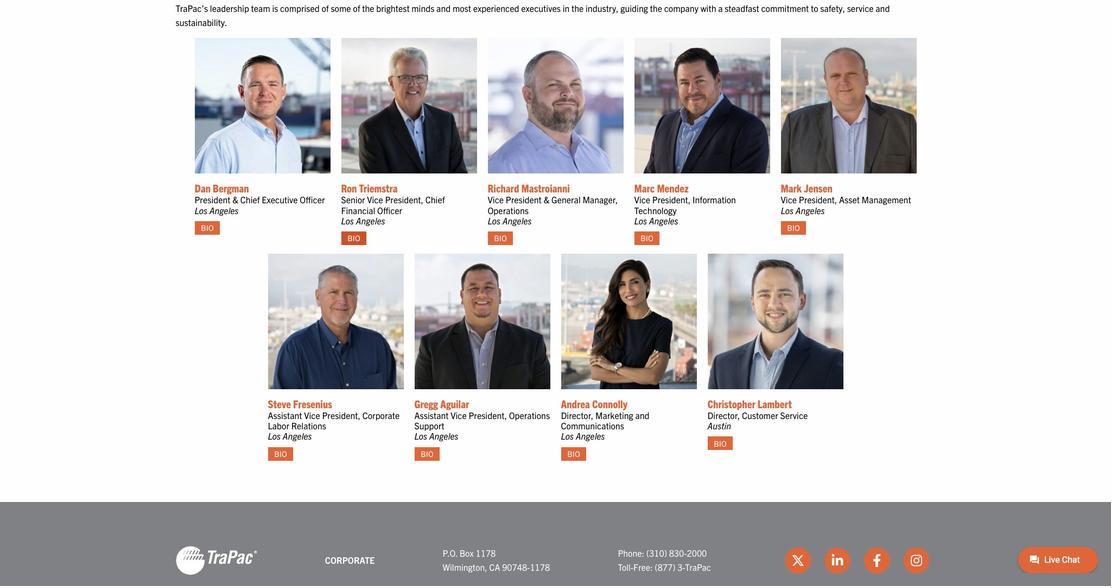 Task type: locate. For each thing, give the bounding box(es) containing it.
president,
[[385, 195, 423, 205], [652, 195, 691, 205], [799, 195, 837, 205], [322, 410, 360, 421], [469, 410, 507, 421]]

and left most
[[437, 3, 451, 14]]

vice left "jensen"
[[781, 195, 797, 205]]

executive
[[262, 195, 298, 205]]

& left general
[[544, 195, 550, 205]]

jensen
[[804, 182, 833, 195]]

aguilar
[[440, 397, 469, 411]]

bio down financial
[[348, 234, 360, 243]]

los down marc
[[634, 215, 647, 226]]

bio link down labor
[[268, 448, 293, 461]]

0 horizontal spatial officer
[[300, 195, 325, 205]]

and inside "andrea connolly director, marketing and communications los angeles"
[[635, 410, 650, 421]]

financial
[[341, 205, 375, 216]]

1 president from the left
[[195, 195, 230, 205]]

service
[[780, 410, 808, 421]]

most
[[453, 3, 471, 14]]

los
[[195, 205, 207, 216], [781, 205, 794, 216], [341, 215, 354, 226], [488, 215, 501, 226], [634, 215, 647, 226], [268, 431, 281, 442], [415, 431, 427, 442], [561, 431, 574, 442]]

president, inside the steve fresenius assistant vice president, corporate labor relations los angeles
[[322, 410, 360, 421]]

president, inside ron triemstra senior vice president, chief financial officer los angeles
[[385, 195, 423, 205]]

asset
[[839, 195, 860, 205]]

& right dan
[[232, 195, 238, 205]]

guiding
[[621, 3, 648, 14]]

2 horizontal spatial and
[[876, 3, 890, 14]]

president, for steve fresenius
[[322, 410, 360, 421]]

bio link for gregg
[[415, 448, 440, 461]]

1 horizontal spatial the
[[572, 3, 584, 14]]

assistant
[[268, 410, 302, 421], [415, 410, 449, 421]]

bio link down communications on the bottom
[[561, 448, 587, 461]]

1 vertical spatial 1178
[[530, 562, 550, 573]]

steve
[[268, 397, 291, 411]]

bio for richard
[[494, 234, 507, 243]]

vice inside richard mastroianni vice president & general manager, operations los angeles
[[488, 195, 504, 205]]

los inside mark jensen vice president, asset management los angeles
[[781, 205, 794, 216]]

bio link down austin
[[708, 437, 733, 451]]

los inside "andrea connolly director, marketing and communications los angeles"
[[561, 431, 574, 442]]

2 & from the left
[[544, 195, 550, 205]]

angeles down senior
[[356, 215, 385, 226]]

main content
[[165, 0, 947, 470]]

1 assistant from the left
[[268, 410, 302, 421]]

director, left customer
[[708, 410, 740, 421]]

angeles down bergman
[[209, 205, 239, 216]]

angeles down mendez
[[649, 215, 678, 226]]

footer
[[0, 503, 1111, 587]]

los down andrea
[[561, 431, 574, 442]]

andrea connolly director, marketing and communications los angeles
[[561, 397, 650, 442]]

0 horizontal spatial of
[[322, 3, 329, 14]]

1 horizontal spatial president
[[506, 195, 542, 205]]

fresenius
[[293, 397, 332, 411]]

operations inside richard mastroianni vice president & general manager, operations los angeles
[[488, 205, 529, 216]]

mark jensen vice president, asset management los angeles
[[781, 182, 911, 216]]

bio down austin
[[714, 439, 727, 449]]

director,
[[561, 410, 594, 421], [708, 410, 740, 421]]

steve fresenius assistant vice president, corporate labor relations los angeles
[[268, 397, 400, 442]]

0 horizontal spatial the
[[362, 3, 374, 14]]

director, inside christopher lambert director, customer service austin
[[708, 410, 740, 421]]

vice right support
[[451, 410, 467, 421]]

executives
[[521, 3, 561, 14]]

the left brightest
[[362, 3, 374, 14]]

los down steve
[[268, 431, 281, 442]]

vice inside gregg aguilar assistant vice president, operations support los angeles
[[451, 410, 467, 421]]

angeles down richard
[[503, 215, 532, 226]]

management
[[862, 195, 911, 205]]

1178
[[476, 548, 496, 559], [530, 562, 550, 573]]

los inside richard mastroianni vice president & general manager, operations los angeles
[[488, 215, 501, 226]]

trapac's
[[176, 3, 208, 14]]

1 horizontal spatial and
[[635, 410, 650, 421]]

&
[[232, 195, 238, 205], [544, 195, 550, 205]]

austin
[[708, 421, 731, 432]]

bio for ron
[[348, 234, 360, 243]]

operations
[[488, 205, 529, 216], [509, 410, 550, 421]]

0 vertical spatial 1178
[[476, 548, 496, 559]]

free:
[[634, 562, 653, 573]]

1 vertical spatial operations
[[509, 410, 550, 421]]

angeles
[[209, 205, 239, 216], [796, 205, 825, 216], [356, 215, 385, 226], [503, 215, 532, 226], [649, 215, 678, 226], [283, 431, 312, 442], [429, 431, 459, 442], [576, 431, 605, 442]]

los down dan
[[195, 205, 207, 216]]

bio down richard
[[494, 234, 507, 243]]

and right "marketing"
[[635, 410, 650, 421]]

bio down dan
[[201, 223, 214, 233]]

and
[[437, 3, 451, 14], [876, 3, 890, 14], [635, 410, 650, 421]]

bio link down richard
[[488, 232, 513, 245]]

vice right steve
[[304, 410, 320, 421]]

2 president from the left
[[506, 195, 542, 205]]

assistant inside the steve fresenius assistant vice president, corporate labor relations los angeles
[[268, 410, 302, 421]]

with
[[701, 3, 716, 14]]

vice inside ron triemstra senior vice president, chief financial officer los angeles
[[367, 195, 383, 205]]

director, left "marketing"
[[561, 410, 594, 421]]

1 horizontal spatial director,
[[708, 410, 740, 421]]

officer inside dan bergman president & chief executive officer los angeles
[[300, 195, 325, 205]]

los down senior
[[341, 215, 354, 226]]

angeles down fresenius
[[283, 431, 312, 442]]

1 horizontal spatial 1178
[[530, 562, 550, 573]]

los down richard
[[488, 215, 501, 226]]

sustainability.
[[176, 17, 227, 28]]

industry,
[[586, 3, 619, 14]]

and right service
[[876, 3, 890, 14]]

president, for ron triemstra
[[385, 195, 423, 205]]

director, for christopher
[[708, 410, 740, 421]]

president
[[195, 195, 230, 205], [506, 195, 542, 205]]

0 vertical spatial operations
[[488, 205, 529, 216]]

2 assistant from the left
[[415, 410, 449, 421]]

1 horizontal spatial assistant
[[415, 410, 449, 421]]

1 horizontal spatial chief
[[425, 195, 445, 205]]

angeles inside mark jensen vice president, asset management los angeles
[[796, 205, 825, 216]]

senior
[[341, 195, 365, 205]]

officer
[[300, 195, 325, 205], [377, 205, 402, 216]]

commitment
[[761, 3, 809, 14]]

is
[[272, 3, 278, 14]]

of left the some
[[322, 3, 329, 14]]

1178 right the 'ca'
[[530, 562, 550, 573]]

bio link for mark
[[781, 221, 806, 235]]

leadership
[[210, 3, 249, 14]]

bio for steve
[[274, 449, 287, 459]]

angeles down "marketing"
[[576, 431, 605, 442]]

bio down support
[[421, 449, 434, 459]]

1 of from the left
[[322, 3, 329, 14]]

richard
[[488, 182, 519, 195]]

(310)
[[646, 548, 667, 559]]

the
[[362, 3, 374, 14], [572, 3, 584, 14], [650, 3, 662, 14]]

operations down richard
[[488, 205, 529, 216]]

2 chief from the left
[[425, 195, 445, 205]]

830-
[[669, 548, 687, 559]]

safety,
[[820, 3, 845, 14]]

& inside dan bergman president & chief executive officer los angeles
[[232, 195, 238, 205]]

assistant for steve
[[268, 410, 302, 421]]

manager,
[[583, 195, 618, 205]]

1 director, from the left
[[561, 410, 594, 421]]

chief inside dan bergman president & chief executive officer los angeles
[[240, 195, 260, 205]]

bio down technology
[[641, 234, 653, 243]]

director, inside "andrea connolly director, marketing and communications los angeles"
[[561, 410, 594, 421]]

of right the some
[[353, 3, 360, 14]]

officer right executive
[[300, 195, 325, 205]]

0 vertical spatial corporate
[[362, 410, 400, 421]]

main content containing dan bergman
[[165, 0, 947, 470]]

connolly
[[592, 397, 628, 411]]

90748-
[[502, 562, 530, 573]]

assistant inside gregg aguilar assistant vice president, operations support los angeles
[[415, 410, 449, 421]]

the right in
[[572, 3, 584, 14]]

chief
[[240, 195, 260, 205], [425, 195, 445, 205]]

bio link
[[195, 221, 220, 235], [781, 221, 806, 235], [341, 232, 367, 245], [488, 232, 513, 245], [634, 232, 660, 245], [708, 437, 733, 451], [268, 448, 293, 461], [415, 448, 440, 461], [561, 448, 587, 461]]

bio down mark
[[787, 223, 800, 233]]

0 horizontal spatial assistant
[[268, 410, 302, 421]]

footer containing p.o. box 1178
[[0, 503, 1111, 587]]

vice inside the steve fresenius assistant vice president, corporate labor relations los angeles
[[304, 410, 320, 421]]

technology
[[634, 205, 677, 216]]

triemstra
[[359, 182, 398, 195]]

angeles down "jensen"
[[796, 205, 825, 216]]

angeles inside dan bergman president & chief executive officer los angeles
[[209, 205, 239, 216]]

president, inside marc mendez vice president, information technology los angeles
[[652, 195, 691, 205]]

vice right senior
[[367, 195, 383, 205]]

dan bergman president & chief executive officer los angeles
[[195, 182, 325, 216]]

los inside ron triemstra senior vice president, chief financial officer los angeles
[[341, 215, 354, 226]]

los down gregg
[[415, 431, 427, 442]]

richard mastroianni vice president & general manager, operations los angeles
[[488, 182, 618, 226]]

0 horizontal spatial &
[[232, 195, 238, 205]]

of
[[322, 3, 329, 14], [353, 3, 360, 14]]

bio for andrea
[[568, 449, 580, 459]]

corporate
[[362, 410, 400, 421], [325, 555, 375, 566]]

mastroianni
[[521, 182, 570, 195]]

1 horizontal spatial officer
[[377, 205, 402, 216]]

(877)
[[655, 562, 676, 573]]

toll-
[[618, 562, 634, 573]]

officer down triemstra
[[377, 205, 402, 216]]

bio link for richard
[[488, 232, 513, 245]]

bio link down financial
[[341, 232, 367, 245]]

bio link down technology
[[634, 232, 660, 245]]

operations left andrea
[[509, 410, 550, 421]]

vice
[[367, 195, 383, 205], [488, 195, 504, 205], [634, 195, 650, 205], [781, 195, 797, 205], [304, 410, 320, 421], [451, 410, 467, 421]]

bio for dan
[[201, 223, 214, 233]]

the right the guiding
[[650, 3, 662, 14]]

bio link down mark
[[781, 221, 806, 235]]

1 horizontal spatial &
[[544, 195, 550, 205]]

christopher
[[708, 397, 756, 411]]

ca
[[489, 562, 500, 573]]

0 horizontal spatial president
[[195, 195, 230, 205]]

ron triemstra senior vice president, chief financial officer los angeles
[[341, 182, 445, 226]]

bergman
[[213, 182, 249, 195]]

bio link down support
[[415, 448, 440, 461]]

corporate inside the steve fresenius assistant vice president, corporate labor relations los angeles
[[362, 410, 400, 421]]

bio down labor
[[274, 449, 287, 459]]

ron
[[341, 182, 357, 195]]

phone: (310) 830-2000 toll-free: (877) 3-trapac
[[618, 548, 711, 573]]

1 & from the left
[[232, 195, 238, 205]]

bio link down dan
[[195, 221, 220, 235]]

information
[[693, 195, 736, 205]]

marketing
[[596, 410, 633, 421]]

bio link for ron
[[341, 232, 367, 245]]

0 horizontal spatial director,
[[561, 410, 594, 421]]

assistant for gregg
[[415, 410, 449, 421]]

1178 up the 'ca'
[[476, 548, 496, 559]]

vice left mendez
[[634, 195, 650, 205]]

1 horizontal spatial of
[[353, 3, 360, 14]]

1 chief from the left
[[240, 195, 260, 205]]

2 horizontal spatial the
[[650, 3, 662, 14]]

box
[[460, 548, 474, 559]]

los down mark
[[781, 205, 794, 216]]

angeles down aguilar
[[429, 431, 459, 442]]

vice left mastroianni
[[488, 195, 504, 205]]

2 director, from the left
[[708, 410, 740, 421]]

0 horizontal spatial chief
[[240, 195, 260, 205]]

bio down communications on the bottom
[[568, 449, 580, 459]]

president, inside gregg aguilar assistant vice president, operations support los angeles
[[469, 410, 507, 421]]

bio for marc
[[641, 234, 653, 243]]

1 vertical spatial corporate
[[325, 555, 375, 566]]

p.o.
[[443, 548, 458, 559]]

team
[[251, 3, 270, 14]]



Task type: describe. For each thing, give the bounding box(es) containing it.
minds
[[412, 3, 435, 14]]

president inside richard mastroianni vice president & general manager, operations los angeles
[[506, 195, 542, 205]]

experienced
[[473, 3, 519, 14]]

gregg aguilar assistant vice president, operations support los angeles
[[415, 397, 550, 442]]

angeles inside ron triemstra senior vice president, chief financial officer los angeles
[[356, 215, 385, 226]]

angeles inside richard mastroianni vice president & general manager, operations los angeles
[[503, 215, 532, 226]]

officer inside ron triemstra senior vice president, chief financial officer los angeles
[[377, 205, 402, 216]]

chief inside ron triemstra senior vice president, chief financial officer los angeles
[[425, 195, 445, 205]]

operations inside gregg aguilar assistant vice president, operations support los angeles
[[509, 410, 550, 421]]

bio link for andrea
[[561, 448, 587, 461]]

service
[[847, 3, 874, 14]]

los inside the steve fresenius assistant vice president, corporate labor relations los angeles
[[268, 431, 281, 442]]

some
[[331, 3, 351, 14]]

2000
[[687, 548, 707, 559]]

president inside dan bergman president & chief executive officer los angeles
[[195, 195, 230, 205]]

general
[[552, 195, 581, 205]]

angeles inside gregg aguilar assistant vice president, operations support los angeles
[[429, 431, 459, 442]]

andrea
[[561, 397, 590, 411]]

1 the from the left
[[362, 3, 374, 14]]

dan
[[195, 182, 211, 195]]

to
[[811, 3, 818, 14]]

p.o. box 1178 wilmington, ca 90748-1178
[[443, 548, 550, 573]]

bio for christopher
[[714, 439, 727, 449]]

corporate image
[[176, 546, 257, 576]]

customer
[[742, 410, 778, 421]]

3 the from the left
[[650, 3, 662, 14]]

angeles inside "andrea connolly director, marketing and communications los angeles"
[[576, 431, 605, 442]]

2 of from the left
[[353, 3, 360, 14]]

lambert
[[758, 397, 792, 411]]

president, for gregg aguilar
[[469, 410, 507, 421]]

angeles inside the steve fresenius assistant vice president, corporate labor relations los angeles
[[283, 431, 312, 442]]

relations
[[291, 421, 326, 432]]

& inside richard mastroianni vice president & general manager, operations los angeles
[[544, 195, 550, 205]]

bio link for steve
[[268, 448, 293, 461]]

christopher lambert director, customer service austin
[[708, 397, 808, 432]]

comprised
[[280, 3, 320, 14]]

bio for mark
[[787, 223, 800, 233]]

corporate inside footer
[[325, 555, 375, 566]]

gregg
[[415, 397, 438, 411]]

mark
[[781, 182, 802, 195]]

2 the from the left
[[572, 3, 584, 14]]

los inside dan bergman president & chief executive officer los angeles
[[195, 205, 207, 216]]

vice inside marc mendez vice president, information technology los angeles
[[634, 195, 650, 205]]

mendez
[[657, 182, 689, 195]]

angeles inside marc mendez vice president, information technology los angeles
[[649, 215, 678, 226]]

steadfast
[[725, 3, 759, 14]]

0 horizontal spatial and
[[437, 3, 451, 14]]

0 horizontal spatial 1178
[[476, 548, 496, 559]]

trapac's leadership team is comprised of some of the brightest minds and most experienced executives in the industry, guiding the company with a steadfast commitment to safety, service and sustainability.
[[176, 3, 890, 28]]

a
[[718, 3, 723, 14]]

support
[[415, 421, 445, 432]]

vice inside mark jensen vice president, asset management los angeles
[[781, 195, 797, 205]]

phone:
[[618, 548, 644, 559]]

bio for gregg
[[421, 449, 434, 459]]

bio link for marc
[[634, 232, 660, 245]]

communications
[[561, 421, 624, 432]]

director, for andrea
[[561, 410, 594, 421]]

bio link for christopher
[[708, 437, 733, 451]]

in
[[563, 3, 570, 14]]

wilmington,
[[443, 562, 487, 573]]

brightest
[[376, 3, 410, 14]]

3-
[[678, 562, 685, 573]]

trapac
[[685, 562, 711, 573]]

los inside marc mendez vice president, information technology los angeles
[[634, 215, 647, 226]]

labor
[[268, 421, 289, 432]]

president, inside mark jensen vice president, asset management los angeles
[[799, 195, 837, 205]]

marc
[[634, 182, 655, 195]]

marc mendez vice president, information technology los angeles
[[634, 182, 736, 226]]

company
[[664, 3, 699, 14]]

bio link for dan
[[195, 221, 220, 235]]

los inside gregg aguilar assistant vice president, operations support los angeles
[[415, 431, 427, 442]]



Task type: vqa. For each thing, say whether or not it's contained in the screenshot.


